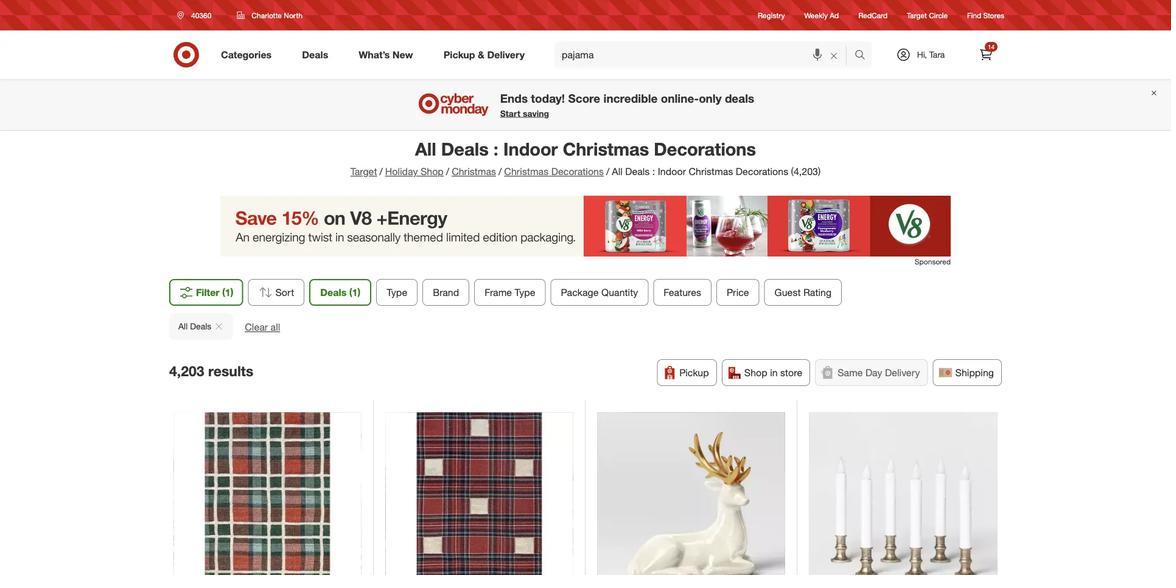 Task type: locate. For each thing, give the bounding box(es) containing it.
1 horizontal spatial delivery
[[885, 367, 920, 379]]

frame
[[485, 287, 512, 299]]

1 vertical spatial delivery
[[885, 367, 920, 379]]

charlotte north
[[252, 11, 303, 20]]

all
[[415, 138, 436, 160], [612, 166, 623, 178], [178, 321, 188, 332]]

circle
[[929, 11, 948, 20]]

shop left the in
[[744, 367, 768, 379]]

pickup & delivery
[[444, 49, 525, 61]]

0 vertical spatial pickup
[[444, 49, 475, 61]]

1 vertical spatial shop
[[744, 367, 768, 379]]

hi, tara
[[917, 49, 945, 60]]

registry
[[758, 11, 785, 20]]

sponsored
[[915, 257, 951, 267]]

type right frame
[[515, 287, 536, 299]]

1 horizontal spatial indoor
[[658, 166, 686, 178]]

all inside button
[[178, 321, 188, 332]]

1 type from the left
[[387, 287, 407, 299]]

what's
[[359, 49, 390, 61]]

features button
[[653, 279, 712, 306]]

in
[[770, 367, 778, 379]]

redcard link
[[859, 10, 888, 20]]

What can we help you find? suggestions appear below search field
[[555, 41, 858, 68]]

incredible
[[604, 91, 658, 105]]

/
[[380, 166, 383, 178], [446, 166, 449, 178], [499, 166, 502, 178], [606, 166, 610, 178]]

target left circle
[[907, 11, 927, 20]]

package quantity button
[[551, 279, 649, 306]]

1 vertical spatial :
[[653, 166, 655, 178]]

pickup inside 'button'
[[680, 367, 709, 379]]

start
[[500, 108, 521, 119]]

1 vertical spatial all
[[612, 166, 623, 178]]

type left "brand"
[[387, 287, 407, 299]]

delivery inside 'link'
[[487, 49, 525, 61]]

0 vertical spatial all
[[415, 138, 436, 160]]

target link
[[351, 166, 377, 178]]

pickup for pickup
[[680, 367, 709, 379]]

0 horizontal spatial :
[[494, 138, 499, 160]]

0 horizontal spatial type
[[387, 287, 407, 299]]

weekly ad link
[[805, 10, 839, 20]]

deals inside button
[[190, 321, 211, 332]]

0 vertical spatial target
[[907, 11, 927, 20]]

/ left christmas link
[[446, 166, 449, 178]]

rating
[[804, 287, 832, 299]]

1 horizontal spatial shop
[[744, 367, 768, 379]]

0 vertical spatial shop
[[421, 166, 444, 178]]

delivery right &
[[487, 49, 525, 61]]

6ct battery operated led christmas candolier warm white with brushed silver base - wondershop™ image
[[809, 413, 998, 576], [809, 413, 998, 576]]

0 vertical spatial :
[[494, 138, 499, 160]]

christmas
[[563, 138, 649, 160], [452, 166, 496, 178], [504, 166, 549, 178], [689, 166, 733, 178]]

pickup
[[444, 49, 475, 61], [680, 367, 709, 379]]

filter (1) button
[[169, 279, 243, 306]]

0 horizontal spatial delivery
[[487, 49, 525, 61]]

pickup & delivery link
[[433, 41, 540, 68]]

/ right christmas link
[[499, 166, 502, 178]]

(1) right filter
[[222, 287, 233, 299]]

store
[[781, 367, 803, 379]]

1 horizontal spatial (1)
[[349, 287, 361, 299]]

1 vertical spatial indoor
[[658, 166, 686, 178]]

pickup inside 'link'
[[444, 49, 475, 61]]

target inside all deals : indoor christmas decorations target / holiday shop / christmas / christmas decorations / all deals : indoor christmas decorations (4,203)
[[351, 166, 377, 178]]

(1)
[[222, 287, 233, 299], [349, 287, 361, 299]]

target left 'holiday' in the left top of the page
[[351, 166, 377, 178]]

quantity
[[602, 287, 638, 299]]

categories
[[221, 49, 272, 61]]

christmas link
[[452, 166, 496, 178]]

0 horizontal spatial (1)
[[222, 287, 233, 299]]

same day delivery button
[[815, 360, 928, 387]]

1 horizontal spatial type
[[515, 287, 536, 299]]

all for all deals
[[178, 321, 188, 332]]

ends
[[500, 91, 528, 105]]

delivery inside button
[[885, 367, 920, 379]]

indoor
[[504, 138, 558, 160], [658, 166, 686, 178]]

shop right 'holiday' in the left top of the page
[[421, 166, 444, 178]]

2 vertical spatial all
[[178, 321, 188, 332]]

(1) left type button on the left of the page
[[349, 287, 361, 299]]

online-
[[661, 91, 699, 105]]

0 horizontal spatial all
[[178, 321, 188, 332]]

results
[[208, 363, 253, 380]]

0 horizontal spatial pickup
[[444, 49, 475, 61]]

type
[[387, 287, 407, 299], [515, 287, 536, 299]]

14 link
[[973, 41, 1000, 68]]

2 type from the left
[[515, 287, 536, 299]]

decorations
[[654, 138, 756, 160], [551, 166, 604, 178], [736, 166, 789, 178]]

delivery
[[487, 49, 525, 61], [885, 367, 920, 379]]

north
[[284, 11, 303, 20]]

0 horizontal spatial indoor
[[504, 138, 558, 160]]

shiny ceramic sitting deer ivory - threshold™ image
[[598, 413, 785, 576], [598, 413, 785, 576]]

decorations down only on the right top of page
[[654, 138, 756, 160]]

nuloom clara high-low tartan plaid area rug image
[[174, 413, 361, 576], [174, 413, 361, 576]]

(1) inside button
[[222, 287, 233, 299]]

/ right 'christmas decorations' link
[[606, 166, 610, 178]]

2 (1) from the left
[[349, 287, 361, 299]]

day
[[866, 367, 883, 379]]

1 horizontal spatial :
[[653, 166, 655, 178]]

all deals
[[178, 321, 211, 332]]

delivery right day
[[885, 367, 920, 379]]

1 vertical spatial target
[[351, 166, 377, 178]]

all
[[271, 322, 280, 334]]

1 (1) from the left
[[222, 287, 233, 299]]

pickup for pickup & delivery
[[444, 49, 475, 61]]

frame type
[[485, 287, 536, 299]]

0 horizontal spatial target
[[351, 166, 377, 178]]

1 vertical spatial pickup
[[680, 367, 709, 379]]

0 horizontal spatial shop
[[421, 166, 444, 178]]

shop inside button
[[744, 367, 768, 379]]

decorations left (4,203)
[[736, 166, 789, 178]]

target
[[907, 11, 927, 20], [351, 166, 377, 178]]

find stores
[[968, 11, 1005, 20]]

stores
[[984, 11, 1005, 20]]

1 / from the left
[[380, 166, 383, 178]]

weekly ad
[[805, 11, 839, 20]]

0 vertical spatial delivery
[[487, 49, 525, 61]]

1 horizontal spatial pickup
[[680, 367, 709, 379]]

christmas decorations link
[[504, 166, 604, 178]]

deals
[[302, 49, 328, 61], [441, 138, 489, 160], [625, 166, 650, 178], [320, 287, 347, 299], [190, 321, 211, 332]]

advertisement region
[[220, 196, 951, 257]]

guest
[[775, 287, 801, 299]]

shop
[[421, 166, 444, 178], [744, 367, 768, 379]]

1 horizontal spatial all
[[415, 138, 436, 160]]

nuloom leena high-low checkered plaid area rug image
[[386, 413, 573, 576], [386, 413, 573, 576]]

features
[[664, 287, 701, 299]]

ends today! score incredible online-only deals start saving
[[500, 91, 755, 119]]

/ right "target" link
[[380, 166, 383, 178]]



Task type: describe. For each thing, give the bounding box(es) containing it.
what's new link
[[348, 41, 428, 68]]

cyber monday target deals image
[[417, 90, 491, 119]]

brand
[[433, 287, 459, 299]]

same day delivery
[[838, 367, 920, 379]]

find
[[968, 11, 982, 20]]

charlotte
[[252, 11, 282, 20]]

shop in store button
[[722, 360, 810, 387]]

search
[[849, 50, 879, 62]]

shipping
[[956, 367, 994, 379]]

shop in store
[[744, 367, 803, 379]]

what's new
[[359, 49, 413, 61]]

clear all button
[[245, 321, 280, 335]]

2 / from the left
[[446, 166, 449, 178]]

package
[[561, 287, 599, 299]]

charlotte north button
[[229, 4, 310, 26]]

all deals button
[[169, 314, 233, 340]]

saving
[[523, 108, 549, 119]]

sort button
[[248, 279, 305, 306]]

deals link
[[292, 41, 344, 68]]

pickup button
[[657, 360, 717, 387]]

same
[[838, 367, 863, 379]]

redcard
[[859, 11, 888, 20]]

target circle
[[907, 11, 948, 20]]

3 / from the left
[[499, 166, 502, 178]]

0 vertical spatial indoor
[[504, 138, 558, 160]]

today!
[[531, 91, 565, 105]]

price button
[[717, 279, 760, 306]]

shop inside all deals : indoor christmas decorations target / holiday shop / christmas / christmas decorations / all deals : indoor christmas decorations (4,203)
[[421, 166, 444, 178]]

brand button
[[423, 279, 470, 306]]

package quantity
[[561, 287, 638, 299]]

weekly
[[805, 11, 828, 20]]

&
[[478, 49, 485, 61]]

holiday
[[385, 166, 418, 178]]

40360 button
[[169, 4, 224, 26]]

sort
[[275, 287, 294, 299]]

4,203
[[169, 363, 204, 380]]

1 horizontal spatial target
[[907, 11, 927, 20]]

categories link
[[211, 41, 287, 68]]

filter
[[196, 287, 220, 299]]

filter (1)
[[196, 287, 233, 299]]

score
[[568, 91, 600, 105]]

guest rating button
[[764, 279, 842, 306]]

shipping button
[[933, 360, 1002, 387]]

registry link
[[758, 10, 785, 20]]

4,203 results
[[169, 363, 253, 380]]

type button
[[376, 279, 418, 306]]

new
[[393, 49, 413, 61]]

search button
[[849, 41, 879, 71]]

deals
[[725, 91, 755, 105]]

2 horizontal spatial all
[[612, 166, 623, 178]]

40360
[[191, 11, 211, 20]]

(4,203)
[[791, 166, 821, 178]]

hi,
[[917, 49, 927, 60]]

holiday shop link
[[385, 166, 444, 178]]

deals (1)
[[320, 287, 361, 299]]

all for all deals : indoor christmas decorations target / holiday shop / christmas / christmas decorations / all deals : indoor christmas decorations (4,203)
[[415, 138, 436, 160]]

frame type button
[[474, 279, 546, 306]]

target circle link
[[907, 10, 948, 20]]

(1) for deals (1)
[[349, 287, 361, 299]]

14
[[988, 43, 995, 51]]

delivery for pickup & delivery
[[487, 49, 525, 61]]

guest rating
[[775, 287, 832, 299]]

clear
[[245, 322, 268, 334]]

delivery for same day delivery
[[885, 367, 920, 379]]

ad
[[830, 11, 839, 20]]

only
[[699, 91, 722, 105]]

find stores link
[[968, 10, 1005, 20]]

clear all
[[245, 322, 280, 334]]

tara
[[930, 49, 945, 60]]

all deals : indoor christmas decorations target / holiday shop / christmas / christmas decorations / all deals : indoor christmas decorations (4,203)
[[351, 138, 821, 178]]

4 / from the left
[[606, 166, 610, 178]]

price
[[727, 287, 749, 299]]

(1) for filter (1)
[[222, 287, 233, 299]]

decorations up advertisement region
[[551, 166, 604, 178]]



Task type: vqa. For each thing, say whether or not it's contained in the screenshot.
'Switch' within the 'JUST DANCE 2024 - NINTENDO SWITCH'
no



